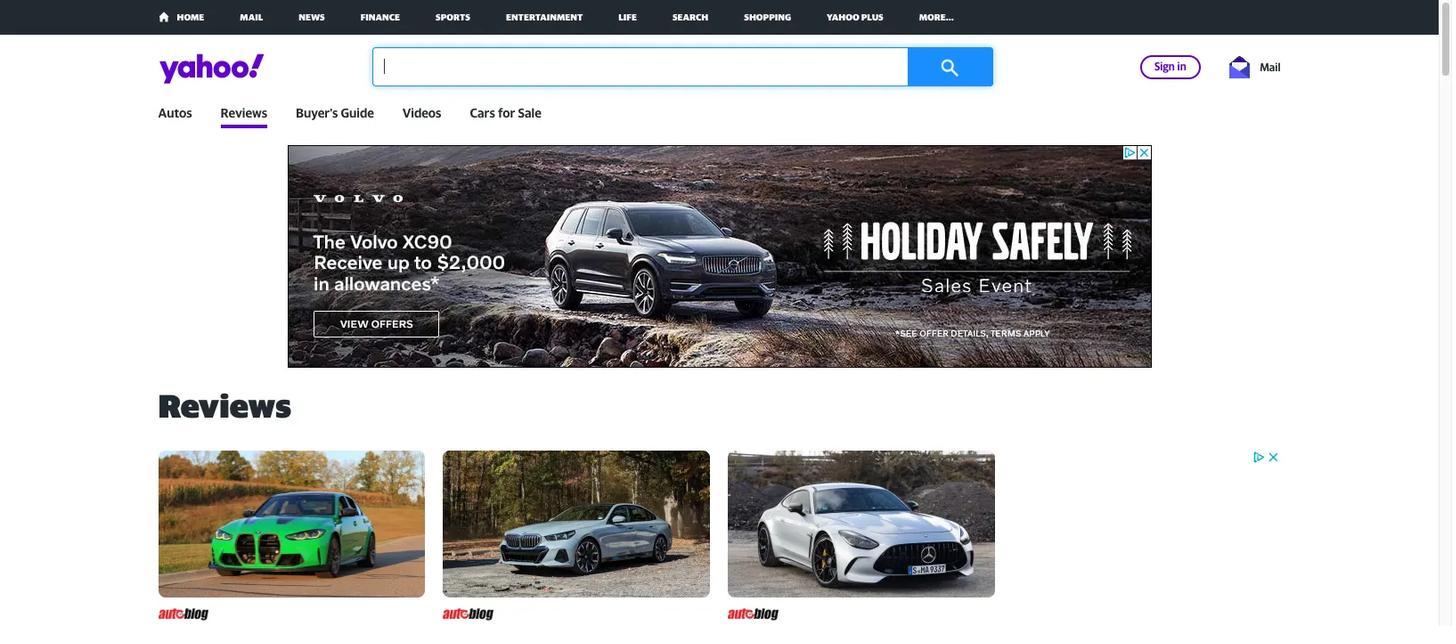 Task type: describe. For each thing, give the bounding box(es) containing it.
for
[[498, 105, 515, 120]]

cars for sale link
[[470, 105, 541, 120]]

1 vertical spatial advertisement region
[[1013, 450, 1281, 626]]

reviews link
[[221, 105, 267, 120]]

finance link
[[361, 12, 400, 22]]

buyer's
[[296, 105, 338, 120]]

2 autoblog image from the left
[[443, 605, 494, 624]]

yahoo plus link
[[827, 12, 884, 22]]

navigation containing home
[[122, 0, 1317, 35]]

search link
[[673, 12, 708, 22]]

life
[[618, 12, 637, 22]]

sports
[[436, 12, 470, 22]]

reviews
[[158, 387, 291, 425]]

mail
[[1260, 60, 1281, 73]]

sign in link
[[1140, 55, 1201, 79]]

more...
[[919, 12, 954, 22]]

sports link
[[436, 12, 470, 22]]

reviews
[[221, 105, 267, 120]]

sign
[[1154, 59, 1175, 73]]

more... link
[[919, 12, 954, 22]]

plus
[[861, 12, 884, 22]]

sign in
[[1154, 59, 1186, 73]]

home link
[[158, 12, 204, 22]]

news link
[[299, 12, 325, 22]]

0 vertical spatial advertisement region
[[287, 145, 1151, 368]]

3 autoblog image from the left
[[728, 605, 779, 624]]

guide
[[341, 105, 374, 120]]

in
[[1177, 59, 1186, 73]]



Task type: vqa. For each thing, say whether or not it's contained in the screenshot.
MORE...
yes



Task type: locate. For each thing, give the bounding box(es) containing it.
0 horizontal spatial autoblog image
[[158, 605, 209, 624]]

entertainment link
[[506, 12, 583, 22]]

videos link
[[403, 105, 441, 120]]

mail link
[[1229, 56, 1281, 78]]

shopping
[[744, 12, 791, 22]]

advertisement region
[[287, 145, 1151, 368], [1013, 450, 1281, 626]]

navigation
[[122, 0, 1317, 35]]

mail link
[[240, 12, 263, 22]]

videos
[[403, 105, 441, 120]]

news
[[299, 12, 325, 22]]

buyer's guide link
[[296, 105, 374, 120]]

sale
[[518, 105, 541, 120]]

toolbar
[[1112, 53, 1281, 81]]

1 horizontal spatial autoblog image
[[443, 605, 494, 624]]

entertainment
[[506, 12, 583, 22]]

autoblog image
[[158, 605, 209, 624], [443, 605, 494, 624], [728, 605, 779, 624]]

buyer's guide
[[296, 105, 374, 120]]

Search query text field
[[372, 47, 993, 86]]

yahoo plus
[[827, 12, 884, 22]]

None search field
[[372, 47, 993, 86]]

shopping link
[[744, 12, 791, 22]]

toolbar containing sign in
[[1112, 53, 1281, 81]]

cars for sale
[[470, 105, 541, 120]]

2 horizontal spatial autoblog image
[[728, 605, 779, 624]]

finance
[[361, 12, 400, 22]]

1 autoblog image from the left
[[158, 605, 209, 624]]

yahoo
[[827, 12, 860, 22]]

reviews main content
[[149, 386, 1004, 626]]

autos link
[[158, 105, 192, 120]]

search
[[673, 12, 708, 22]]

autos
[[158, 105, 192, 120]]

cars
[[470, 105, 495, 120]]

life link
[[618, 12, 637, 22]]

home
[[175, 12, 204, 22]]

mail
[[240, 12, 263, 22]]



